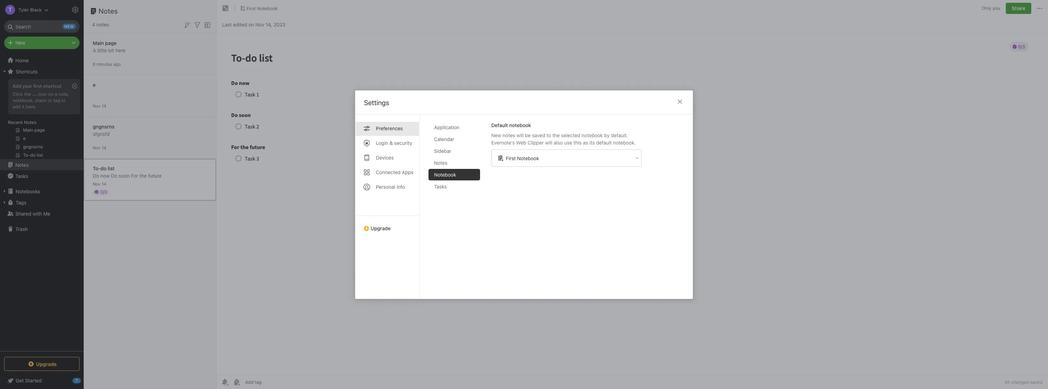 Task type: describe. For each thing, give the bounding box(es) containing it.
Search text field
[[9, 20, 75, 33]]

notebook inside tab
[[434, 172, 456, 178]]

...
[[32, 91, 37, 97]]

default notebook
[[492, 122, 531, 128]]

to inside new notes will be saved to the selected notebook by default. evernote's web clipper will also use this as its default notebook.
[[547, 132, 552, 138]]

recent
[[8, 120, 23, 125]]

notes link
[[0, 159, 83, 171]]

settings
[[364, 99, 390, 107]]

add
[[13, 104, 21, 109]]

page
[[105, 40, 117, 46]]

login
[[376, 140, 388, 146]]

info
[[397, 184, 405, 190]]

shortcuts button
[[0, 66, 83, 77]]

first notebook inside default notebook field
[[506, 155, 540, 161]]

first
[[33, 83, 42, 89]]

ago
[[113, 62, 121, 67]]

gngnsrns
[[93, 124, 115, 130]]

1 do from the left
[[93, 173, 99, 179]]

or
[[48, 98, 52, 103]]

first notebook inside button
[[247, 5, 278, 11]]

last edited on nov 14, 2023
[[222, 21, 286, 27]]

application
[[434, 124, 460, 130]]

calendar
[[434, 136, 455, 142]]

expand tags image
[[2, 200, 7, 206]]

login & security
[[376, 140, 413, 146]]

calendar tab
[[429, 133, 480, 145]]

apps
[[402, 169, 414, 175]]

also
[[554, 140, 563, 146]]

default.
[[611, 132, 628, 138]]

group containing add your first shortcut
[[0, 77, 83, 162]]

soon
[[119, 173, 130, 179]]

security
[[395, 140, 413, 146]]

list
[[108, 166, 115, 171]]

sidebar
[[434, 148, 452, 154]]

stack
[[35, 98, 46, 103]]

new notes will be saved to the selected notebook by default. evernote's web clipper will also use this as its default notebook.
[[492, 132, 636, 146]]

close image
[[676, 98, 685, 106]]

all changes saved
[[1005, 380, 1043, 386]]

3 14 from the top
[[102, 182, 106, 187]]

here
[[116, 47, 126, 53]]

you
[[993, 5, 1001, 11]]

1 horizontal spatial upgrade
[[371, 226, 391, 232]]

nov up 0/3 at the left of page
[[93, 182, 101, 187]]

8 minutes ago
[[93, 62, 121, 67]]

&
[[390, 140, 393, 146]]

nov inside note window element
[[256, 21, 265, 27]]

nov down e
[[93, 103, 101, 109]]

tag
[[53, 98, 60, 103]]

the inside new notes will be saved to the selected notebook by default. evernote's web clipper will also use this as its default notebook.
[[553, 132, 560, 138]]

devices
[[376, 155, 394, 161]]

be
[[525, 132, 531, 138]]

main page a little bit here
[[93, 40, 126, 53]]

default
[[597, 140, 612, 146]]

personal info
[[376, 184, 405, 190]]

the inside to-do list do now do soon for the future
[[140, 173, 147, 179]]

notes for new
[[503, 132, 516, 138]]

0 horizontal spatial upgrade button
[[4, 358, 80, 372]]

here.
[[26, 104, 37, 109]]

with
[[33, 211, 42, 217]]

notebook.
[[614, 140, 636, 146]]

add
[[13, 83, 21, 89]]

tree containing home
[[0, 55, 84, 351]]

3 nov 14 from the top
[[93, 182, 106, 187]]

recent notes
[[8, 120, 37, 125]]

14,
[[266, 21, 272, 27]]

me
[[43, 211, 50, 217]]

0 horizontal spatial will
[[517, 132, 524, 138]]

now
[[100, 173, 110, 179]]

gngnsrns sfgnsfd
[[93, 124, 115, 137]]

web
[[517, 140, 527, 146]]

notes inside tab
[[434, 160, 448, 166]]

note,
[[59, 91, 69, 97]]

click the ...
[[13, 91, 37, 97]]

nov 14 for gngnsrns
[[93, 145, 106, 151]]

trash link
[[0, 224, 83, 235]]

use
[[565, 140, 573, 146]]

it
[[22, 104, 25, 109]]

2 do from the left
[[111, 173, 117, 179]]

add tag image
[[233, 379, 241, 387]]

connected apps
[[376, 169, 414, 175]]

tab list containing application
[[429, 122, 486, 299]]

on inside note window element
[[249, 21, 254, 27]]

0 vertical spatial notebook
[[510, 122, 531, 128]]

main
[[93, 40, 104, 46]]

last
[[222, 21, 232, 27]]

add your first shortcut
[[13, 83, 61, 89]]

note window element
[[217, 0, 1049, 390]]

1 vertical spatial upgrade
[[36, 362, 57, 368]]

only you
[[983, 5, 1001, 11]]

only
[[983, 5, 992, 11]]

shortcuts
[[16, 69, 38, 74]]

expand note image
[[222, 4, 230, 13]]

tasks button
[[0, 171, 83, 182]]

notebook,
[[13, 98, 34, 103]]

home
[[15, 57, 29, 63]]

shared with me
[[15, 211, 50, 217]]

add a reminder image
[[221, 379, 229, 387]]

do
[[101, 166, 107, 171]]

all
[[1005, 380, 1010, 386]]

4
[[92, 22, 95, 28]]

this
[[574, 140, 582, 146]]



Task type: locate. For each thing, give the bounding box(es) containing it.
1 vertical spatial on
[[48, 91, 54, 97]]

14 for e
[[102, 103, 106, 109]]

notes inside new notes will be saved to the selected notebook by default. evernote's web clipper will also use this as its default notebook.
[[503, 132, 516, 138]]

notes inside note list element
[[97, 22, 109, 28]]

edited
[[233, 21, 247, 27]]

share
[[1013, 5, 1026, 11]]

do
[[93, 173, 99, 179], [111, 173, 117, 179]]

tab list containing preferences
[[356, 115, 420, 299]]

0 horizontal spatial the
[[24, 91, 31, 97]]

notebook tab
[[429, 169, 480, 181]]

tasks inside tab
[[434, 184, 447, 190]]

1 horizontal spatial notes
[[503, 132, 516, 138]]

1 vertical spatial nov 14
[[93, 145, 106, 151]]

do down list
[[111, 173, 117, 179]]

0 horizontal spatial to
[[61, 98, 66, 103]]

1 horizontal spatial will
[[546, 140, 553, 146]]

expand notebooks image
[[2, 189, 7, 194]]

new inside popup button
[[15, 40, 25, 46]]

14
[[102, 103, 106, 109], [102, 145, 106, 151], [102, 182, 106, 187]]

sfgnsfd
[[93, 131, 110, 137]]

8
[[93, 62, 95, 67]]

first
[[247, 5, 256, 11], [506, 155, 516, 161]]

will
[[517, 132, 524, 138], [546, 140, 553, 146]]

the up also
[[553, 132, 560, 138]]

0 vertical spatial tasks
[[15, 173, 28, 179]]

notes up 4 notes
[[99, 7, 118, 15]]

first notebook
[[247, 5, 278, 11], [506, 155, 540, 161]]

saved
[[532, 132, 546, 138], [1031, 380, 1043, 386]]

0 vertical spatial nov 14
[[93, 103, 106, 109]]

first inside default notebook field
[[506, 155, 516, 161]]

first down evernote's
[[506, 155, 516, 161]]

4 notes
[[92, 22, 109, 28]]

notes inside note list element
[[99, 7, 118, 15]]

nov 14
[[93, 103, 106, 109], [93, 145, 106, 151], [93, 182, 106, 187]]

to right be
[[547, 132, 552, 138]]

1 vertical spatial the
[[553, 132, 560, 138]]

first inside button
[[247, 5, 256, 11]]

1 horizontal spatial upgrade button
[[356, 216, 420, 234]]

0 horizontal spatial notes
[[97, 22, 109, 28]]

as
[[583, 140, 589, 146]]

to inside icon on a note, notebook, stack or tag to add it here.
[[61, 98, 66, 103]]

tasks inside button
[[15, 173, 28, 179]]

group
[[0, 77, 83, 162]]

share button
[[1007, 3, 1032, 14]]

new for new notes will be saved to the selected notebook by default. evernote's web clipper will also use this as its default notebook.
[[492, 132, 502, 138]]

to down note,
[[61, 98, 66, 103]]

0 vertical spatial the
[[24, 91, 31, 97]]

0 vertical spatial 14
[[102, 103, 106, 109]]

notebooks
[[16, 189, 40, 195]]

1 horizontal spatial new
[[492, 132, 502, 138]]

notebook down web
[[517, 155, 540, 161]]

upgrade button inside tab list
[[356, 216, 420, 234]]

1 vertical spatial upgrade button
[[4, 358, 80, 372]]

2 vertical spatial nov 14
[[93, 182, 106, 187]]

0 vertical spatial will
[[517, 132, 524, 138]]

notes down sidebar
[[434, 160, 448, 166]]

saved inside note window element
[[1031, 380, 1043, 386]]

notes tab
[[429, 157, 480, 169]]

your
[[22, 83, 32, 89]]

notes for 4
[[97, 22, 109, 28]]

notebook up 14,
[[257, 5, 278, 11]]

0 horizontal spatial first notebook
[[247, 5, 278, 11]]

shared
[[15, 211, 31, 217]]

trash
[[15, 226, 28, 232]]

the right the for
[[140, 173, 147, 179]]

0 vertical spatial on
[[249, 21, 254, 27]]

e
[[93, 82, 96, 88]]

tasks up notebooks
[[15, 173, 28, 179]]

selected
[[561, 132, 581, 138]]

bit
[[108, 47, 114, 53]]

0 vertical spatial to
[[61, 98, 66, 103]]

1 vertical spatial saved
[[1031, 380, 1043, 386]]

0 horizontal spatial first
[[247, 5, 256, 11]]

the inside group
[[24, 91, 31, 97]]

0 vertical spatial saved
[[532, 132, 546, 138]]

first up last edited on nov 14, 2023
[[247, 5, 256, 11]]

0 vertical spatial notebook
[[257, 5, 278, 11]]

1 horizontal spatial on
[[249, 21, 254, 27]]

0 horizontal spatial tasks
[[15, 173, 28, 179]]

tree
[[0, 55, 84, 351]]

notebook
[[257, 5, 278, 11], [517, 155, 540, 161], [434, 172, 456, 178]]

a
[[93, 47, 96, 53]]

0 horizontal spatial saved
[[532, 132, 546, 138]]

notes up the tasks button
[[15, 162, 29, 168]]

14 up 0/3 at the left of page
[[102, 182, 106, 187]]

1 vertical spatial will
[[546, 140, 553, 146]]

first notebook down web
[[506, 155, 540, 161]]

0 vertical spatial new
[[15, 40, 25, 46]]

a
[[55, 91, 57, 97]]

notebooks link
[[0, 186, 83, 197]]

0 horizontal spatial notebook
[[257, 5, 278, 11]]

0 horizontal spatial on
[[48, 91, 54, 97]]

notes right 4
[[97, 22, 109, 28]]

tab list
[[356, 115, 420, 299], [429, 122, 486, 299]]

the left the ...
[[24, 91, 31, 97]]

little
[[97, 47, 107, 53]]

1 horizontal spatial notebook
[[582, 132, 603, 138]]

new for new
[[15, 40, 25, 46]]

new up evernote's
[[492, 132, 502, 138]]

0 horizontal spatial upgrade
[[36, 362, 57, 368]]

14 up gngnsrns at the top of the page
[[102, 103, 106, 109]]

Default notebook field
[[492, 149, 642, 167]]

2 vertical spatial notebook
[[434, 172, 456, 178]]

1 nov 14 from the top
[[93, 103, 106, 109]]

to-
[[93, 166, 101, 171]]

to
[[61, 98, 66, 103], [547, 132, 552, 138]]

personal
[[376, 184, 396, 190]]

notes inside group
[[24, 120, 37, 125]]

do down to-
[[93, 173, 99, 179]]

1 horizontal spatial saved
[[1031, 380, 1043, 386]]

first notebook button
[[238, 3, 280, 13]]

1 vertical spatial notebook
[[582, 132, 603, 138]]

application tab
[[429, 122, 480, 133]]

minutes
[[97, 62, 112, 67]]

settings image
[[71, 6, 80, 14]]

0 vertical spatial upgrade button
[[356, 216, 420, 234]]

tasks tab
[[429, 181, 480, 192]]

first notebook up 14,
[[247, 5, 278, 11]]

1 horizontal spatial to
[[547, 132, 552, 138]]

2 vertical spatial the
[[140, 173, 147, 179]]

future
[[148, 173, 162, 179]]

upgrade button
[[356, 216, 420, 234], [4, 358, 80, 372]]

0 vertical spatial notes
[[97, 22, 109, 28]]

notes right recent
[[24, 120, 37, 125]]

1 horizontal spatial do
[[111, 173, 117, 179]]

1 horizontal spatial first
[[506, 155, 516, 161]]

home link
[[0, 55, 84, 66]]

click
[[13, 91, 23, 97]]

1 horizontal spatial first notebook
[[506, 155, 540, 161]]

nov down sfgnsfd
[[93, 145, 101, 151]]

saved up clipper
[[532, 132, 546, 138]]

saved right changes at the bottom right of page
[[1031, 380, 1043, 386]]

saved inside new notes will be saved to the selected notebook by default. evernote's web clipper will also use this as its default notebook.
[[532, 132, 546, 138]]

1 horizontal spatial tab list
[[429, 122, 486, 299]]

2 14 from the top
[[102, 145, 106, 151]]

evernote's
[[492, 140, 515, 146]]

notes up evernote's
[[503, 132, 516, 138]]

on left a
[[48, 91, 54, 97]]

notebook up 'tasks' tab at the left of the page
[[434, 172, 456, 178]]

will left also
[[546, 140, 553, 146]]

1 vertical spatial first
[[506, 155, 516, 161]]

changes
[[1012, 380, 1030, 386]]

clipper
[[528, 140, 544, 146]]

shortcut
[[43, 83, 61, 89]]

its
[[590, 140, 595, 146]]

notebook
[[510, 122, 531, 128], [582, 132, 603, 138]]

notebook up be
[[510, 122, 531, 128]]

14 down sfgnsfd
[[102, 145, 106, 151]]

1 14 from the top
[[102, 103, 106, 109]]

2 nov 14 from the top
[[93, 145, 106, 151]]

0 vertical spatial first
[[247, 5, 256, 11]]

to-do list do now do soon for the future
[[93, 166, 162, 179]]

2 horizontal spatial the
[[553, 132, 560, 138]]

notebook inside button
[[257, 5, 278, 11]]

0 vertical spatial upgrade
[[371, 226, 391, 232]]

tags
[[16, 200, 26, 206]]

2023
[[274, 21, 286, 27]]

2 vertical spatial 14
[[102, 182, 106, 187]]

tags button
[[0, 197, 83, 208]]

tasks
[[15, 173, 28, 179], [434, 184, 447, 190]]

1 vertical spatial notebook
[[517, 155, 540, 161]]

2 horizontal spatial notebook
[[517, 155, 540, 161]]

1 vertical spatial new
[[492, 132, 502, 138]]

1 vertical spatial notes
[[503, 132, 516, 138]]

preferences
[[376, 125, 403, 131]]

0 horizontal spatial notebook
[[510, 122, 531, 128]]

default
[[492, 122, 508, 128]]

1 vertical spatial first notebook
[[506, 155, 540, 161]]

nov 14 up gngnsrns at the top of the page
[[93, 103, 106, 109]]

notebook inside field
[[517, 155, 540, 161]]

1 vertical spatial 14
[[102, 145, 106, 151]]

connected
[[376, 169, 401, 175]]

0 vertical spatial first notebook
[[247, 5, 278, 11]]

by
[[605, 132, 610, 138]]

0 horizontal spatial new
[[15, 40, 25, 46]]

on inside icon on a note, notebook, stack or tag to add it here.
[[48, 91, 54, 97]]

1 vertical spatial to
[[547, 132, 552, 138]]

Note Editor text field
[[217, 33, 1049, 375]]

tasks down notebook tab
[[434, 184, 447, 190]]

None search field
[[9, 20, 75, 33]]

1 vertical spatial tasks
[[434, 184, 447, 190]]

1 horizontal spatial tasks
[[434, 184, 447, 190]]

new up home
[[15, 40, 25, 46]]

sidebar tab
[[429, 145, 480, 157]]

on right edited
[[249, 21, 254, 27]]

14 for gngnsrns
[[102, 145, 106, 151]]

0/3
[[100, 190, 107, 195]]

0 horizontal spatial tab list
[[356, 115, 420, 299]]

icon on a note, notebook, stack or tag to add it here.
[[13, 91, 69, 109]]

notebook inside new notes will be saved to the selected notebook by default. evernote's web clipper will also use this as its default notebook.
[[582, 132, 603, 138]]

note list element
[[84, 0, 217, 390]]

nov 14 down sfgnsfd
[[93, 145, 106, 151]]

for
[[131, 173, 138, 179]]

notebook up its
[[582, 132, 603, 138]]

1 horizontal spatial the
[[140, 173, 147, 179]]

nov left 14,
[[256, 21, 265, 27]]

0 horizontal spatial do
[[93, 173, 99, 179]]

nov 14 for e
[[93, 103, 106, 109]]

new inside new notes will be saved to the selected notebook by default. evernote's web clipper will also use this as its default notebook.
[[492, 132, 502, 138]]

nov 14 up 0/3 at the left of page
[[93, 182, 106, 187]]

icon
[[38, 91, 47, 97]]

1 horizontal spatial notebook
[[434, 172, 456, 178]]

will up web
[[517, 132, 524, 138]]

on
[[249, 21, 254, 27], [48, 91, 54, 97]]



Task type: vqa. For each thing, say whether or not it's contained in the screenshot.
topmost open
no



